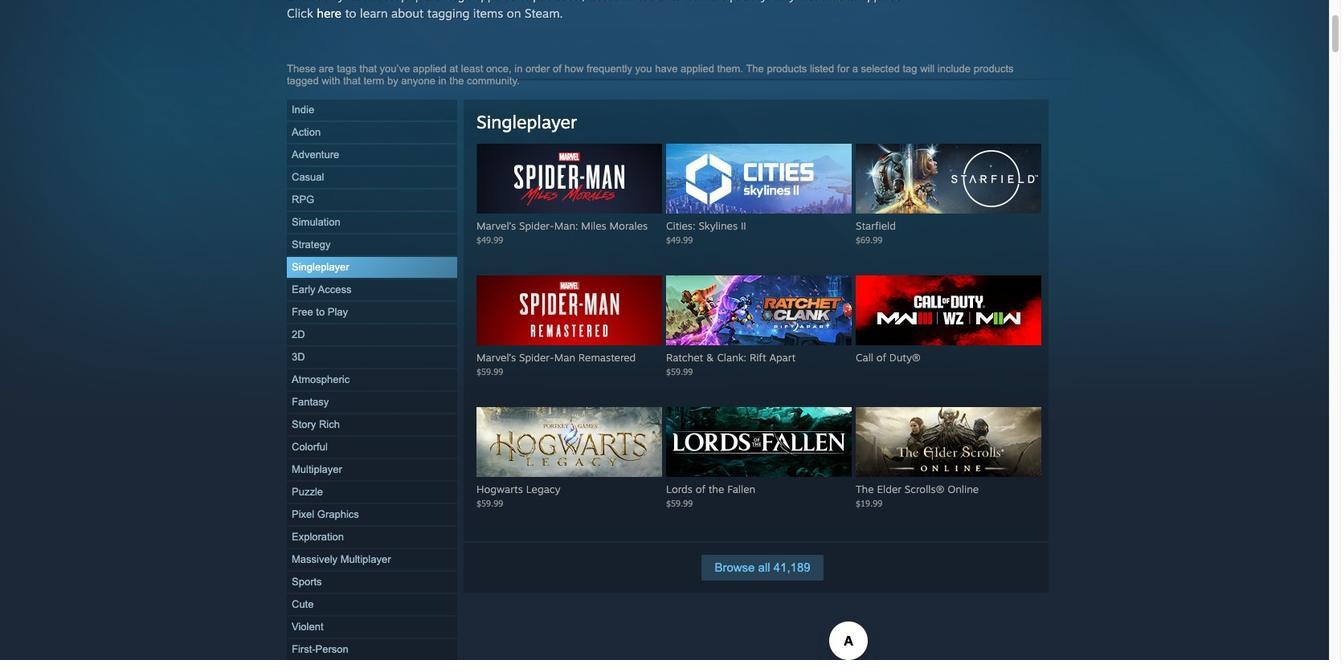 Task type: vqa. For each thing, say whether or not it's contained in the screenshot.


Task type: describe. For each thing, give the bounding box(es) containing it.
rich
[[319, 419, 340, 431]]

lords of the fallen $59.99
[[666, 483, 756, 509]]

about
[[391, 6, 424, 21]]

$69.99
[[856, 235, 883, 245]]

2 applied from the left
[[681, 63, 715, 75]]

click here to learn about tagging items on steam.
[[287, 6, 563, 21]]

here
[[317, 6, 342, 21]]

you
[[635, 63, 652, 75]]

once,
[[486, 63, 512, 75]]

browse all 41,189 link
[[702, 555, 824, 581]]

action
[[292, 126, 321, 138]]

that right tags
[[360, 63, 377, 75]]

that right "with"
[[343, 75, 361, 87]]

singleplayer link
[[477, 111, 577, 133]]

tagging
[[427, 6, 470, 21]]

marvel's spider-man remastered $59.99
[[477, 351, 636, 377]]

community.
[[467, 75, 520, 87]]

marvel's for marvel's spider-man: miles morales
[[477, 219, 516, 232]]

include
[[938, 63, 971, 75]]

violent
[[292, 621, 324, 633]]

sports
[[292, 576, 322, 588]]

starfield
[[856, 219, 896, 232]]

order
[[526, 63, 550, 75]]

story rich
[[292, 419, 340, 431]]

casual
[[292, 171, 324, 183]]

simulation
[[292, 216, 341, 228]]

&
[[707, 351, 714, 364]]

call
[[856, 351, 874, 364]]

2 products from the left
[[974, 63, 1014, 75]]

will
[[921, 63, 935, 75]]

exploration
[[292, 531, 344, 543]]

of for call of duty®
[[877, 351, 887, 364]]

early
[[292, 284, 316, 296]]

spider- for man:
[[519, 219, 554, 232]]

$59.99 inside lords of the fallen $59.99
[[666, 498, 693, 509]]

steam.
[[525, 6, 563, 21]]

clank:
[[717, 351, 747, 364]]

selected
[[861, 63, 900, 75]]

1 horizontal spatial to
[[345, 6, 357, 21]]

pixel
[[292, 509, 314, 521]]

adventure
[[292, 149, 339, 161]]

you've
[[380, 63, 410, 75]]

frequently
[[587, 63, 633, 75]]

0 horizontal spatial singleplayer
[[292, 261, 349, 273]]

are
[[319, 63, 334, 75]]

$19.99
[[856, 498, 883, 509]]

marvel's spider-man: miles morales $49.99
[[477, 219, 648, 245]]

lords
[[666, 483, 693, 496]]

man
[[554, 351, 576, 364]]

colorful
[[292, 441, 328, 453]]

$59.99 inside ratchet & clank: rift apart $59.99
[[666, 367, 693, 377]]

1 horizontal spatial in
[[515, 63, 523, 75]]

the inside 'these are tags that you've applied at least once, in order of how frequently you have applied them. the products listed for a selected tag will include products tagged with that term by anyone in the community.'
[[450, 75, 464, 87]]

duty®
[[890, 351, 921, 364]]

spider- for man
[[519, 351, 554, 364]]

scrolls®
[[905, 483, 945, 496]]

items
[[473, 6, 503, 21]]

puzzle
[[292, 486, 323, 498]]

these are tags that you've applied at least once, in order of how frequently you have applied them. the products listed for a selected tag will include products tagged with that term by anyone in the community.
[[287, 63, 1014, 87]]

term
[[364, 75, 385, 87]]

play
[[328, 306, 348, 318]]

fallen
[[728, 483, 756, 496]]

browse
[[715, 561, 755, 575]]

them.
[[717, 63, 744, 75]]

ii
[[741, 219, 747, 232]]

fantasy
[[292, 396, 329, 408]]

for
[[837, 63, 850, 75]]

with
[[322, 75, 340, 87]]

man:
[[554, 219, 578, 232]]

$49.99 inside marvel's spider-man: miles morales $49.99
[[477, 235, 503, 245]]

tagged
[[287, 75, 319, 87]]

starfield $69.99
[[856, 219, 896, 245]]



Task type: locate. For each thing, give the bounding box(es) containing it.
the right them.
[[746, 63, 764, 75]]

applied
[[413, 63, 447, 75], [681, 63, 715, 75]]

0 vertical spatial marvel's
[[477, 219, 516, 232]]

2 marvel's from the top
[[477, 351, 516, 364]]

ratchet
[[666, 351, 704, 364]]

0 horizontal spatial to
[[316, 306, 325, 318]]

massively multiplayer
[[292, 554, 391, 566]]

free to play
[[292, 306, 348, 318]]

by
[[387, 75, 398, 87]]

1 vertical spatial marvel's
[[477, 351, 516, 364]]

singleplayer up early access
[[292, 261, 349, 273]]

person
[[316, 644, 349, 656]]

applied right have
[[681, 63, 715, 75]]

the elder scrolls® online $19.99
[[856, 483, 979, 509]]

products right include
[[974, 63, 1014, 75]]

spider- inside marvel's spider-man: miles morales $49.99
[[519, 219, 554, 232]]

2 spider- from the top
[[519, 351, 554, 364]]

0 vertical spatial the
[[450, 75, 464, 87]]

0 horizontal spatial the
[[450, 75, 464, 87]]

3d
[[292, 351, 305, 363]]

1 horizontal spatial the
[[856, 483, 874, 496]]

atmospheric
[[292, 374, 350, 386]]

multiplayer right "massively"
[[341, 554, 391, 566]]

learn
[[360, 6, 388, 21]]

spider- left miles
[[519, 219, 554, 232]]

at
[[450, 63, 458, 75]]

in left order
[[515, 63, 523, 75]]

0 horizontal spatial in
[[439, 75, 447, 87]]

marvel's
[[477, 219, 516, 232], [477, 351, 516, 364]]

0 horizontal spatial of
[[553, 63, 562, 75]]

singleplayer
[[477, 111, 577, 133], [292, 261, 349, 273]]

on
[[507, 6, 521, 21]]

access
[[318, 284, 352, 296]]

how
[[565, 63, 584, 75]]

miles
[[581, 219, 607, 232]]

0 horizontal spatial the
[[746, 63, 764, 75]]

1 $49.99 from the left
[[477, 235, 503, 245]]

of left how
[[553, 63, 562, 75]]

strategy
[[292, 239, 331, 251]]

1 applied from the left
[[413, 63, 447, 75]]

the left community.
[[450, 75, 464, 87]]

marvel's for marvel's spider-man remastered
[[477, 351, 516, 364]]

applied left at
[[413, 63, 447, 75]]

first-
[[292, 644, 316, 656]]

1 horizontal spatial products
[[974, 63, 1014, 75]]

listed
[[810, 63, 835, 75]]

the inside lords of the fallen $59.99
[[709, 483, 725, 496]]

graphics
[[317, 509, 359, 521]]

singleplayer down community.
[[477, 111, 577, 133]]

hogwarts
[[477, 483, 523, 496]]

marvel's inside marvel's spider-man remastered $59.99
[[477, 351, 516, 364]]

call of duty®
[[856, 351, 921, 364]]

0 horizontal spatial products
[[767, 63, 807, 75]]

marvel's left man
[[477, 351, 516, 364]]

1 marvel's from the top
[[477, 219, 516, 232]]

1 spider- from the top
[[519, 219, 554, 232]]

in left at
[[439, 75, 447, 87]]

here link
[[317, 6, 342, 21]]

a
[[853, 63, 858, 75]]

0 vertical spatial multiplayer
[[292, 464, 342, 476]]

1 vertical spatial of
[[877, 351, 887, 364]]

41,189
[[774, 561, 811, 575]]

these
[[287, 63, 316, 75]]

1 vertical spatial the
[[709, 483, 725, 496]]

least
[[461, 63, 483, 75]]

the inside 'these are tags that you've applied at least once, in order of how frequently you have applied them. the products listed for a selected tag will include products tagged with that term by anyone in the community.'
[[746, 63, 764, 75]]

tags
[[337, 63, 357, 75]]

have
[[655, 63, 678, 75]]

1 vertical spatial singleplayer
[[292, 261, 349, 273]]

cities: skylines ii $49.99
[[666, 219, 747, 245]]

apart
[[770, 351, 796, 364]]

spider- inside marvel's spider-man remastered $59.99
[[519, 351, 554, 364]]

story
[[292, 419, 316, 431]]

the
[[450, 75, 464, 87], [709, 483, 725, 496]]

anyone
[[401, 75, 436, 87]]

ratchet & clank: rift apart $59.99
[[666, 351, 796, 377]]

to right 'here'
[[345, 6, 357, 21]]

0 vertical spatial spider-
[[519, 219, 554, 232]]

0 vertical spatial of
[[553, 63, 562, 75]]

of right call
[[877, 351, 887, 364]]

1 vertical spatial multiplayer
[[341, 554, 391, 566]]

cute
[[292, 599, 314, 611]]

remastered
[[579, 351, 636, 364]]

online
[[948, 483, 979, 496]]

1 horizontal spatial of
[[696, 483, 706, 496]]

to left play
[[316, 306, 325, 318]]

1 horizontal spatial $49.99
[[666, 235, 693, 245]]

hogwarts legacy $59.99
[[477, 483, 561, 509]]

legacy
[[526, 483, 561, 496]]

products
[[767, 63, 807, 75], [974, 63, 1014, 75]]

of inside 'these are tags that you've applied at least once, in order of how frequently you have applied them. the products listed for a selected tag will include products tagged with that term by anyone in the community.'
[[553, 63, 562, 75]]

of for lords of the fallen $59.99
[[696, 483, 706, 496]]

marvel's left man:
[[477, 219, 516, 232]]

skylines
[[699, 219, 738, 232]]

1 horizontal spatial singleplayer
[[477, 111, 577, 133]]

of right lords
[[696, 483, 706, 496]]

the left fallen
[[709, 483, 725, 496]]

1 vertical spatial to
[[316, 306, 325, 318]]

0 vertical spatial to
[[345, 6, 357, 21]]

1 horizontal spatial the
[[709, 483, 725, 496]]

1 vertical spatial spider-
[[519, 351, 554, 364]]

1 horizontal spatial applied
[[681, 63, 715, 75]]

to
[[345, 6, 357, 21], [316, 306, 325, 318]]

0 vertical spatial singleplayer
[[477, 111, 577, 133]]

free
[[292, 306, 313, 318]]

multiplayer down colorful
[[292, 464, 342, 476]]

spider- left remastered
[[519, 351, 554, 364]]

pixel graphics
[[292, 509, 359, 521]]

marvel's inside marvel's spider-man: miles morales $49.99
[[477, 219, 516, 232]]

browse all 41,189
[[715, 561, 811, 575]]

1 vertical spatial the
[[856, 483, 874, 496]]

$59.99 inside hogwarts legacy $59.99
[[477, 498, 503, 509]]

indie
[[292, 104, 314, 116]]

2 horizontal spatial of
[[877, 351, 887, 364]]

tag
[[903, 63, 918, 75]]

click
[[287, 6, 313, 21]]

2 vertical spatial of
[[696, 483, 706, 496]]

the inside the elder scrolls® online $19.99
[[856, 483, 874, 496]]

0 horizontal spatial $49.99
[[477, 235, 503, 245]]

rift
[[750, 351, 766, 364]]

$59.99 inside marvel's spider-man remastered $59.99
[[477, 367, 503, 377]]

of inside lords of the fallen $59.99
[[696, 483, 706, 496]]

all
[[758, 561, 771, 575]]

rpg
[[292, 194, 314, 206]]

cities:
[[666, 219, 696, 232]]

morales
[[610, 219, 648, 232]]

1 products from the left
[[767, 63, 807, 75]]

in
[[515, 63, 523, 75], [439, 75, 447, 87]]

2 $49.99 from the left
[[666, 235, 693, 245]]

spider-
[[519, 219, 554, 232], [519, 351, 554, 364]]

the
[[746, 63, 764, 75], [856, 483, 874, 496]]

products left 'listed'
[[767, 63, 807, 75]]

0 horizontal spatial applied
[[413, 63, 447, 75]]

multiplayer
[[292, 464, 342, 476], [341, 554, 391, 566]]

0 vertical spatial the
[[746, 63, 764, 75]]

the up $19.99
[[856, 483, 874, 496]]

elder
[[877, 483, 902, 496]]

$49.99 inside cities: skylines ii $49.99
[[666, 235, 693, 245]]

2d
[[292, 329, 305, 341]]

first-person
[[292, 644, 349, 656]]



